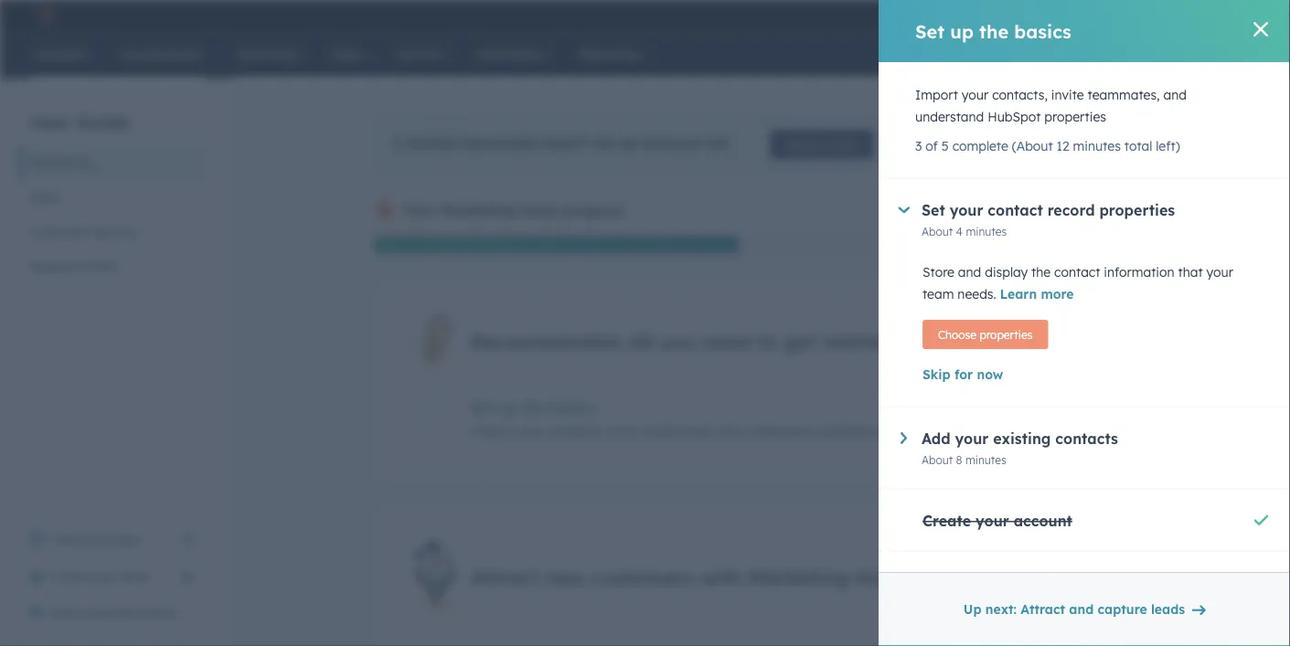 Task type: locate. For each thing, give the bounding box(es) containing it.
1 vertical spatial account
[[1014, 512, 1073, 531]]

teammates, down set up the basics button
[[643, 424, 715, 440]]

0 vertical spatial basics
[[1015, 20, 1072, 43]]

help image
[[1088, 8, 1105, 25]]

teammates,
[[1088, 87, 1160, 103], [643, 424, 715, 440]]

1 vertical spatial the
[[1032, 264, 1051, 280]]

upgrade image
[[915, 8, 931, 25]]

Search HubSpot search field
[[1034, 38, 1258, 70]]

account left yet
[[642, 133, 702, 152]]

5
[[942, 138, 949, 154]]

1 link opens in a new window image from the top
[[181, 530, 194, 552]]

learn more
[[1001, 286, 1074, 302]]

set
[[916, 20, 945, 43], [922, 201, 946, 220], [471, 399, 494, 417]]

0 vertical spatial teammates,
[[1088, 87, 1160, 103]]

1 horizontal spatial 12
[[1057, 138, 1070, 154]]

and left 'capture'
[[1070, 602, 1094, 618]]

invite inside set up the basics import your contacts, invite teammates, and understand hubspot properties
[[607, 424, 640, 440]]

12 down [object object] complete progress bar
[[1040, 424, 1051, 437]]

all
[[629, 329, 654, 354]]

hubspot up (about
[[988, 109, 1041, 125]]

1 horizontal spatial basics
[[1015, 20, 1072, 43]]

1 horizontal spatial hubspot
[[988, 109, 1041, 125]]

funky town image
[[1188, 6, 1205, 23]]

link opens in a new window image
[[181, 530, 194, 552], [181, 534, 194, 547]]

attract left new
[[471, 565, 540, 590]]

hubspot down started
[[818, 424, 872, 440]]

hubspot inside set up the basics import your contacts, invite teammates, and understand hubspot properties
[[818, 424, 872, 440]]

1 horizontal spatial attract
[[1021, 602, 1066, 618]]

0 vertical spatial import
[[916, 87, 959, 103]]

minutes right 4
[[966, 225, 1007, 238]]

0 horizontal spatial team
[[120, 569, 152, 585]]

contact up more
[[1055, 264, 1101, 280]]

settings image
[[1119, 8, 1136, 24]]

0 vertical spatial attract
[[471, 565, 540, 590]]

contacts,
[[993, 87, 1048, 103], [548, 424, 603, 440]]

up down recommended:
[[499, 399, 517, 417]]

0 vertical spatial the
[[980, 20, 1009, 43]]

up right upgrade image
[[951, 20, 974, 43]]

0 horizontal spatial up
[[499, 399, 517, 417]]

marketing
[[29, 155, 90, 171], [441, 201, 516, 220], [748, 565, 850, 590]]

0 horizontal spatial close image
[[1117, 138, 1128, 149]]

understand inside set up the basics import your contacts, invite teammates, and understand hubspot properties
[[746, 424, 815, 440]]

need
[[703, 329, 752, 354]]

you
[[660, 329, 697, 354]]

up for set up the basics
[[951, 20, 974, 43]]

hubspot image
[[33, 4, 55, 26]]

guide
[[76, 110, 130, 133]]

the left calling icon
[[980, 20, 1009, 43]]

your
[[962, 87, 989, 103], [950, 201, 984, 220], [1207, 264, 1234, 280], [517, 424, 544, 440], [955, 430, 989, 448], [976, 512, 1010, 531], [84, 532, 111, 548], [90, 569, 117, 585]]

menu
[[902, 0, 1269, 29]]

your for set your contact record properties about 4 minutes
[[950, 201, 984, 220]]

notifications button
[[1142, 0, 1174, 29]]

your inside set your contact record properties about 4 minutes
[[950, 201, 984, 220]]

and down search hubspot search box
[[1164, 87, 1187, 103]]

1 vertical spatial contact
[[1055, 264, 1101, 280]]

search image
[[1252, 48, 1265, 60]]

marketing button
[[18, 145, 205, 180]]

1 vertical spatial team
[[120, 569, 152, 585]]

about inside "add your existing contacts about 8 minutes"
[[922, 453, 953, 467]]

the up learn more
[[1032, 264, 1051, 280]]

contact left record
[[988, 201, 1044, 220]]

choose properties
[[939, 328, 1033, 342]]

your inside button
[[90, 569, 117, 585]]

properties down skip on the bottom right
[[875, 424, 937, 440]]

started
[[823, 329, 894, 354]]

notifications image
[[1150, 8, 1166, 25]]

marketing up sales
[[29, 155, 90, 171]]

minutes left left
[[1054, 424, 1095, 437]]

1 horizontal spatial account
[[1014, 512, 1073, 531]]

12
[[1057, 138, 1070, 154], [1040, 424, 1051, 437]]

existing
[[994, 430, 1051, 448]]

0 vertical spatial contacts,
[[993, 87, 1048, 103]]

basics inside dialog
[[1015, 20, 1072, 43]]

0 vertical spatial hubspot
[[988, 109, 1041, 125]]

2 horizontal spatial marketing
[[748, 565, 850, 590]]

0 horizontal spatial teammates,
[[643, 424, 715, 440]]

start
[[51, 606, 81, 622]]

basics
[[1015, 20, 1072, 43], [550, 399, 596, 417]]

12 right (about
[[1057, 138, 1070, 154]]

caret image
[[899, 207, 910, 213], [901, 433, 907, 444]]

team down plan
[[120, 569, 152, 585]]

hubspot
[[988, 109, 1041, 125], [818, 424, 872, 440]]

close image for your marketing tools progress
[[1117, 138, 1128, 149]]

the for set up the basics
[[980, 20, 1009, 43]]

1 vertical spatial 12
[[1040, 424, 1051, 437]]

your inside import your contacts, invite teammates, and understand hubspot properties
[[962, 87, 989, 103]]

0 horizontal spatial marketing
[[29, 155, 90, 171]]

add your existing contacts about 8 minutes
[[922, 430, 1119, 467]]

set inside set up the basics import your contacts, invite teammates, and understand hubspot properties
[[471, 399, 494, 417]]

1 vertical spatial hubspot
[[818, 424, 872, 440]]

up for set up the basics import your contacts, invite teammates, and understand hubspot properties
[[499, 399, 517, 417]]

0 horizontal spatial attract
[[471, 565, 540, 590]]

0 horizontal spatial hubspot
[[818, 424, 872, 440]]

1 invited teammate hasn't set up account yet alert
[[374, 115, 1151, 170]]

service
[[91, 224, 136, 240]]

contact inside store and display the contact information that your team needs.
[[1055, 264, 1101, 280]]

funky button
[[1177, 0, 1267, 29]]

0 vertical spatial invite
[[1052, 87, 1085, 103]]

set inside set your contact record properties about 4 minutes
[[922, 201, 946, 220]]

up inside dialog
[[951, 20, 974, 43]]

teammates, inside set up the basics import your contacts, invite teammates, and understand hubspot properties
[[643, 424, 715, 440]]

marketing left hub
[[748, 565, 850, 590]]

upgrade
[[935, 9, 986, 24]]

to
[[758, 329, 778, 354]]

import
[[916, 87, 959, 103], [471, 424, 514, 440]]

learn
[[1001, 286, 1037, 302]]

1 vertical spatial close image
[[1117, 138, 1128, 149]]

properties up 3 of 5 complete (about 12 minutes total left)
[[1045, 109, 1107, 125]]

account
[[642, 133, 702, 152], [1014, 512, 1073, 531]]

that
[[1179, 264, 1203, 280]]

0 horizontal spatial contacts,
[[548, 424, 603, 440]]

up next: attract and capture leads button
[[952, 592, 1218, 628]]

review invites button
[[770, 130, 874, 159]]

sales
[[29, 189, 61, 205]]

about down the add
[[922, 453, 953, 467]]

customer service button
[[18, 215, 205, 250]]

your inside set up the basics import your contacts, invite teammates, and understand hubspot properties
[[517, 424, 544, 440]]

the
[[980, 20, 1009, 43], [1032, 264, 1051, 280], [522, 399, 545, 417]]

customers
[[592, 565, 694, 590]]

properties inside import your contacts, invite teammates, and understand hubspot properties
[[1045, 109, 1107, 125]]

1 vertical spatial set
[[922, 201, 946, 220]]

0 horizontal spatial import
[[471, 424, 514, 440]]

your inside "add your existing contacts about 8 minutes"
[[955, 430, 989, 448]]

user guide views element
[[18, 79, 205, 284]]

skip for now button
[[923, 364, 1247, 386]]

the down recommended:
[[522, 399, 545, 417]]

0 vertical spatial close image
[[1254, 22, 1269, 37]]

teammates, down search hubspot search box
[[1088, 87, 1160, 103]]

team down store
[[923, 286, 954, 302]]

capture
[[1098, 602, 1148, 618]]

0 vertical spatial team
[[923, 286, 954, 302]]

view your plan
[[51, 532, 140, 548]]

0 horizontal spatial understand
[[746, 424, 815, 440]]

attract
[[471, 565, 540, 590], [1021, 602, 1066, 618]]

teammates, inside import your contacts, invite teammates, and understand hubspot properties
[[1088, 87, 1160, 103]]

calling icon image
[[1012, 7, 1028, 24]]

1 vertical spatial caret image
[[901, 433, 907, 444]]

1 horizontal spatial import
[[916, 87, 959, 103]]

1 horizontal spatial marketing
[[441, 201, 516, 220]]

0 vertical spatial about
[[922, 225, 953, 238]]

about down [object object] complete progress bar
[[1005, 424, 1037, 437]]

invites
[[825, 138, 858, 151]]

contact inside set your contact record properties about 4 minutes
[[988, 201, 1044, 220]]

0 vertical spatial understand
[[916, 109, 985, 125]]

basics inside set up the basics import your contacts, invite teammates, and understand hubspot properties
[[550, 399, 596, 417]]

marketing right the your
[[441, 201, 516, 220]]

1 horizontal spatial team
[[923, 286, 954, 302]]

and up needs.
[[959, 264, 982, 280]]

about
[[922, 225, 953, 238], [1005, 424, 1037, 437], [922, 453, 953, 467]]

2 horizontal spatial up
[[951, 20, 974, 43]]

and inside set up the basics import your contacts, invite teammates, and understand hubspot properties
[[719, 424, 742, 440]]

8
[[956, 453, 963, 467]]

set up the basics button
[[471, 399, 966, 417]]

about left 4
[[922, 225, 953, 238]]

attract right next:
[[1021, 602, 1066, 618]]

and inside button
[[1070, 602, 1094, 618]]

up
[[951, 20, 974, 43], [619, 133, 638, 152], [499, 399, 517, 417]]

0 horizontal spatial account
[[642, 133, 702, 152]]

0 horizontal spatial invite
[[607, 424, 640, 440]]

set for set up the basics
[[916, 20, 945, 43]]

recommended: all you need to get started
[[471, 329, 894, 354]]

1 vertical spatial basics
[[550, 399, 596, 417]]

up inside alert
[[619, 133, 638, 152]]

2 vertical spatial up
[[499, 399, 517, 417]]

close image
[[1254, 22, 1269, 37], [1117, 138, 1128, 149]]

overview
[[85, 606, 139, 622]]

understand down set up the basics button
[[746, 424, 815, 440]]

0 vertical spatial 12
[[1057, 138, 1070, 154]]

and down set up the basics button
[[719, 424, 742, 440]]

import inside import your contacts, invite teammates, and understand hubspot properties
[[916, 87, 959, 103]]

menu item
[[999, 0, 1002, 29]]

properties down learn
[[980, 328, 1033, 342]]

invite inside import your contacts, invite teammates, and understand hubspot properties
[[1052, 87, 1085, 103]]

account down "add your existing contacts about 8 minutes"
[[1014, 512, 1073, 531]]

0 vertical spatial caret image
[[899, 207, 910, 213]]

1 vertical spatial import
[[471, 424, 514, 440]]

recommended:
[[471, 329, 624, 354]]

0 vertical spatial up
[[951, 20, 974, 43]]

(cms)
[[81, 259, 117, 275]]

1 horizontal spatial contacts,
[[993, 87, 1048, 103]]

1 vertical spatial contacts,
[[548, 424, 603, 440]]

1 vertical spatial about
[[1005, 424, 1037, 437]]

properties up information
[[1100, 201, 1176, 220]]

0 horizontal spatial basics
[[550, 399, 596, 417]]

set up the basics
[[916, 20, 1072, 43]]

choose properties link
[[923, 320, 1049, 349]]

1 horizontal spatial teammates,
[[1088, 87, 1160, 103]]

understand up the 5
[[916, 109, 985, 125]]

minutes right 8
[[966, 453, 1007, 467]]

your for view your plan
[[84, 532, 111, 548]]

12 inside set up the basics dialog
[[1057, 138, 1070, 154]]

store and display the contact information that your team needs.
[[923, 264, 1234, 302]]

hubspot inside import your contacts, invite teammates, and understand hubspot properties
[[988, 109, 1041, 125]]

import your contacts, invite teammates, and understand hubspot properties
[[916, 87, 1187, 125]]

1 horizontal spatial close image
[[1254, 22, 1269, 37]]

and
[[1164, 87, 1187, 103], [959, 264, 982, 280], [719, 424, 742, 440], [1070, 602, 1094, 618]]

information
[[1104, 264, 1175, 280]]

up inside set up the basics import your contacts, invite teammates, and understand hubspot properties
[[499, 399, 517, 417]]

choose
[[939, 328, 977, 342]]

the inside set up the basics import your contacts, invite teammates, and understand hubspot properties
[[522, 399, 545, 417]]

1 vertical spatial teammates,
[[643, 424, 715, 440]]

close image inside 1 invited teammate hasn't set up account yet alert
[[1117, 138, 1128, 149]]

1 horizontal spatial invite
[[1052, 87, 1085, 103]]

1 vertical spatial invite
[[607, 424, 640, 440]]

with
[[700, 565, 742, 590]]

1 horizontal spatial the
[[980, 20, 1009, 43]]

1 horizontal spatial contact
[[1055, 264, 1101, 280]]

1 vertical spatial up
[[619, 133, 638, 152]]

2 vertical spatial the
[[522, 399, 545, 417]]

team inside invite your team button
[[120, 569, 152, 585]]

needs.
[[958, 286, 997, 302]]

team inside store and display the contact information that your team needs.
[[923, 286, 954, 302]]

close image up the search button
[[1254, 22, 1269, 37]]

0 vertical spatial account
[[642, 133, 702, 152]]

1 horizontal spatial up
[[619, 133, 638, 152]]

minutes inside "add your existing contacts about 8 minutes"
[[966, 453, 1007, 467]]

your inside store and display the contact information that your team needs.
[[1207, 264, 1234, 280]]

team
[[923, 286, 954, 302], [120, 569, 152, 585]]

invite your team
[[51, 569, 152, 585]]

user
[[29, 110, 71, 133]]

invite your team button
[[18, 559, 205, 596]]

record
[[1048, 201, 1095, 220]]

add
[[922, 430, 951, 448]]

understand inside import your contacts, invite teammates, and understand hubspot properties
[[916, 109, 985, 125]]

1 horizontal spatial understand
[[916, 109, 985, 125]]

your marketing tools progress progress bar
[[374, 236, 739, 254]]

0 vertical spatial contact
[[988, 201, 1044, 220]]

2 vertical spatial marketing
[[748, 565, 850, 590]]

set up the basics import your contacts, invite teammates, and understand hubspot properties
[[471, 399, 937, 440]]

0 vertical spatial set
[[916, 20, 945, 43]]

0 vertical spatial marketing
[[29, 155, 90, 171]]

2 vertical spatial set
[[471, 399, 494, 417]]

account inside alert
[[642, 133, 702, 152]]

2 horizontal spatial the
[[1032, 264, 1051, 280]]

view your plan link
[[18, 522, 205, 559]]

close image left left)
[[1117, 138, 1128, 149]]

2 vertical spatial about
[[922, 453, 953, 467]]

1 vertical spatial understand
[[746, 424, 815, 440]]

and inside import your contacts, invite teammates, and understand hubspot properties
[[1164, 87, 1187, 103]]

up right set
[[619, 133, 638, 152]]

2 link opens in a new window image from the top
[[181, 534, 194, 547]]

your for create your account
[[976, 512, 1010, 531]]

0 horizontal spatial contact
[[988, 201, 1044, 220]]

close image inside set up the basics dialog
[[1254, 22, 1269, 37]]

skip
[[923, 367, 951, 383]]

1 vertical spatial attract
[[1021, 602, 1066, 618]]

0 horizontal spatial the
[[522, 399, 545, 417]]

marketplaces button
[[1039, 0, 1078, 29]]

understand
[[916, 109, 985, 125], [746, 424, 815, 440]]



Task type: vqa. For each thing, say whether or not it's contained in the screenshot.
Set related to Set up the basics Import your contacts, invite teammates, and understand HubSpot properties
yes



Task type: describe. For each thing, give the bounding box(es) containing it.
of
[[926, 138, 938, 154]]

get
[[784, 329, 817, 354]]

tools
[[521, 201, 556, 220]]

left)
[[1157, 138, 1181, 154]]

customer
[[29, 224, 88, 240]]

marketplaces image
[[1050, 8, 1067, 25]]

contacts, inside import your contacts, invite teammates, and understand hubspot properties
[[993, 87, 1048, 103]]

leads
[[1152, 602, 1186, 618]]

start overview demo link
[[18, 596, 205, 632]]

your for add your existing contacts about 8 minutes
[[955, 430, 989, 448]]

review invites
[[786, 138, 858, 151]]

create
[[923, 512, 972, 531]]

set
[[592, 133, 614, 152]]

basics for set up the basics import your contacts, invite teammates, and understand hubspot properties
[[550, 399, 596, 417]]

demo
[[143, 606, 177, 622]]

learn more button
[[1001, 284, 1074, 306]]

hub
[[855, 565, 896, 590]]

hubspot link
[[22, 4, 69, 26]]

[object object] complete progress bar
[[977, 405, 1042, 410]]

website (cms) button
[[18, 250, 205, 284]]

display
[[985, 264, 1028, 280]]

your for import your contacts, invite teammates, and understand hubspot properties
[[962, 87, 989, 103]]

website (cms)
[[29, 259, 117, 275]]

search button
[[1243, 38, 1274, 70]]

new
[[546, 565, 586, 590]]

progress
[[561, 201, 624, 220]]

contacts, inside set up the basics import your contacts, invite teammates, and understand hubspot properties
[[548, 424, 603, 440]]

contacts
[[1056, 430, 1119, 448]]

review
[[786, 138, 822, 151]]

your
[[403, 201, 437, 220]]

set for set up the basics import your contacts, invite teammates, and understand hubspot properties
[[471, 399, 494, 417]]

marketing inside button
[[29, 155, 90, 171]]

caret image for set
[[899, 207, 910, 213]]

1
[[393, 133, 401, 152]]

customer service
[[29, 224, 136, 240]]

website
[[29, 259, 78, 275]]

invite
[[51, 569, 86, 585]]

help button
[[1081, 0, 1112, 29]]

3 of 5 complete (about 12 minutes total left)
[[916, 138, 1181, 154]]

import inside set up the basics import your contacts, invite teammates, and understand hubspot properties
[[471, 424, 514, 440]]

invited
[[406, 133, 457, 152]]

view
[[51, 532, 80, 548]]

attract new customers with marketing hub
[[471, 565, 896, 590]]

basics for set up the basics
[[1015, 20, 1072, 43]]

about inside set your contact record properties about 4 minutes
[[922, 225, 953, 238]]

the inside store and display the contact information that your team needs.
[[1032, 264, 1051, 280]]

start overview demo
[[51, 606, 177, 622]]

skip for now
[[923, 367, 1004, 383]]

properties inside set up the basics import your contacts, invite teammates, and understand hubspot properties
[[875, 424, 937, 440]]

your for invite your team
[[90, 569, 117, 585]]

create your account
[[923, 512, 1073, 531]]

complete
[[953, 138, 1009, 154]]

1 vertical spatial marketing
[[441, 201, 516, 220]]

menu containing funky
[[902, 0, 1269, 29]]

store
[[923, 264, 955, 280]]

settings link
[[1116, 5, 1139, 24]]

3
[[916, 138, 922, 154]]

and inside store and display the contact information that your team needs.
[[959, 264, 982, 280]]

1 invited teammate hasn't set up account yet
[[393, 133, 730, 152]]

4
[[956, 225, 963, 238]]

caret image for add
[[901, 433, 907, 444]]

60%
[[1092, 400, 1115, 414]]

funky
[[1208, 7, 1240, 22]]

left
[[1098, 424, 1115, 437]]

close image for 3 of 5 complete (about 12 minutes total left)
[[1254, 22, 1269, 37]]

the for set up the basics import your contacts, invite teammates, and understand hubspot properties
[[522, 399, 545, 417]]

for
[[955, 367, 974, 383]]

sales button
[[18, 180, 205, 215]]

account inside set up the basics dialog
[[1014, 512, 1073, 531]]

hasn't
[[543, 133, 588, 152]]

now
[[977, 367, 1004, 383]]

set up the basics dialog
[[879, 0, 1291, 647]]

attract inside button
[[1021, 602, 1066, 618]]

plan
[[114, 532, 140, 548]]

set your contact record properties about 4 minutes
[[922, 201, 1176, 238]]

properties inside set your contact record properties about 4 minutes
[[1100, 201, 1176, 220]]

about 12 minutes left
[[1005, 424, 1115, 437]]

minutes inside set your contact record properties about 4 minutes
[[966, 225, 1007, 238]]

up
[[964, 602, 982, 618]]

next:
[[986, 602, 1017, 618]]

your marketing tools progress
[[403, 201, 624, 220]]

user guide
[[29, 110, 130, 133]]

(about
[[1012, 138, 1054, 154]]

minutes left total
[[1074, 138, 1121, 154]]

set for set your contact record properties about 4 minutes
[[922, 201, 946, 220]]

more
[[1041, 286, 1074, 302]]

yet
[[707, 133, 730, 152]]

0 horizontal spatial 12
[[1040, 424, 1051, 437]]

calling icon button
[[1004, 3, 1035, 27]]



